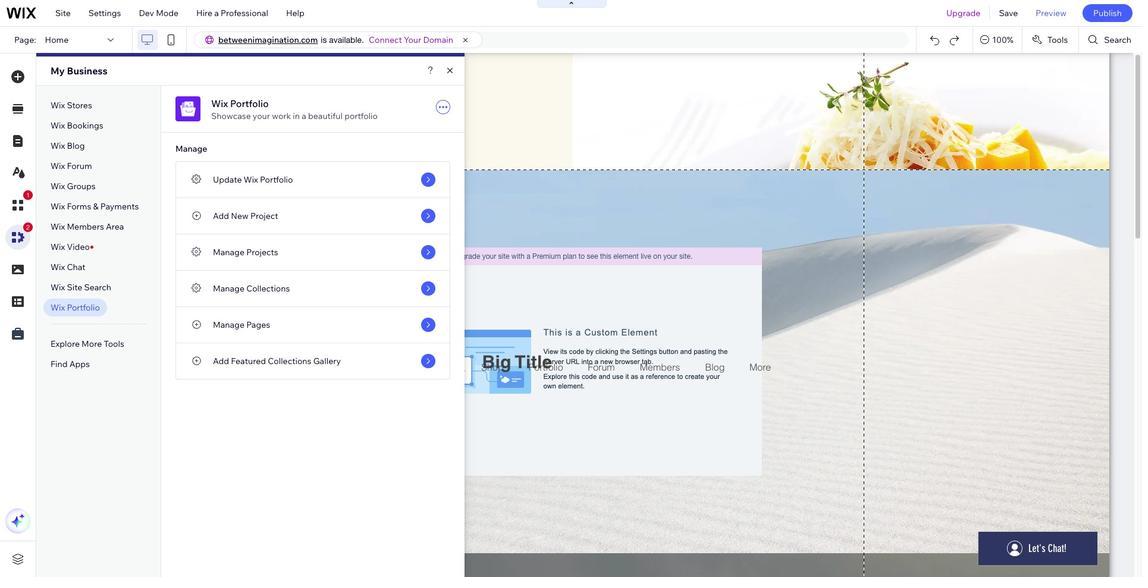 Task type: describe. For each thing, give the bounding box(es) containing it.
projects
[[247, 247, 278, 258]]

wix for wix forms & payments
[[51, 201, 65, 212]]

is available. connect your domain
[[321, 35, 454, 45]]

new
[[231, 211, 249, 221]]

wix forum
[[51, 161, 92, 171]]

wix portfolio
[[51, 302, 100, 313]]

search inside search button
[[1105, 35, 1132, 45]]

wix portfolio showcase your work in a beautiful portfolio
[[211, 98, 378, 121]]

wix right update on the left of the page
[[244, 174, 258, 185]]

tools button
[[1023, 27, 1079, 53]]

wix for wix portfolio showcase your work in a beautiful portfolio
[[211, 98, 228, 110]]

portfolio for wix portfolio
[[67, 302, 100, 313]]

business
[[67, 65, 108, 77]]

1 vertical spatial collections
[[268, 356, 312, 367]]

1
[[26, 192, 30, 199]]

preview button
[[1028, 0, 1076, 26]]

hire a professional
[[196, 8, 268, 18]]

wix stores
[[51, 100, 92, 111]]

save button
[[991, 0, 1028, 26]]

0 horizontal spatial tools
[[104, 339, 124, 349]]

0 vertical spatial a
[[214, 8, 219, 18]]

0 vertical spatial site
[[55, 8, 71, 18]]

save
[[1000, 8, 1019, 18]]

wix for wix groups
[[51, 181, 65, 192]]

area
[[106, 221, 124, 232]]

portfolio for wix portfolio showcase your work in a beautiful portfolio
[[230, 98, 269, 110]]

dev mode
[[139, 8, 179, 18]]

wix for wix site search
[[51, 282, 65, 293]]

chat
[[67, 262, 86, 273]]

&
[[93, 201, 99, 212]]

your
[[404, 35, 422, 45]]

settings
[[89, 8, 121, 18]]

groups
[[67, 181, 96, 192]]

wix blog
[[51, 140, 85, 151]]

wix bookings
[[51, 120, 103, 131]]

manage pages
[[213, 320, 270, 330]]

stores
[[67, 100, 92, 111]]

wix chat
[[51, 262, 86, 273]]

find apps
[[51, 359, 90, 370]]

explore more tools
[[51, 339, 124, 349]]

my business
[[51, 65, 108, 77]]

beautiful
[[308, 111, 343, 121]]

add for add featured collections gallery
[[213, 356, 229, 367]]

project
[[251, 211, 278, 221]]

100% button
[[974, 27, 1023, 53]]

mode
[[156, 8, 179, 18]]

hire
[[196, 8, 213, 18]]

wix for wix members area
[[51, 221, 65, 232]]

portfolio
[[345, 111, 378, 121]]

wix for wix stores
[[51, 100, 65, 111]]

bookings
[[67, 120, 103, 131]]

forms
[[67, 201, 91, 212]]

tools inside button
[[1048, 35, 1069, 45]]

wix forms & payments
[[51, 201, 139, 212]]

manage for manage pages
[[213, 320, 245, 330]]

1 button
[[5, 190, 33, 218]]

search button
[[1080, 27, 1143, 53]]

payments
[[100, 201, 139, 212]]

wix for wix portfolio
[[51, 302, 65, 313]]

dev
[[139, 8, 154, 18]]

find
[[51, 359, 68, 370]]

explore
[[51, 339, 80, 349]]



Task type: vqa. For each thing, say whether or not it's contained in the screenshot.
Add New Project the Add
yes



Task type: locate. For each thing, give the bounding box(es) containing it.
0 vertical spatial portfolio
[[230, 98, 269, 110]]

help
[[286, 8, 305, 18]]

0 vertical spatial add
[[213, 211, 229, 221]]

add for add new project
[[213, 211, 229, 221]]

apps
[[69, 359, 90, 370]]

portfolio inside wix portfolio showcase your work in a beautiful portfolio
[[230, 98, 269, 110]]

1 vertical spatial tools
[[104, 339, 124, 349]]

search down publish
[[1105, 35, 1132, 45]]

featured
[[231, 356, 266, 367]]

wix left stores
[[51, 100, 65, 111]]

gallery
[[313, 356, 341, 367]]

site up wix portfolio
[[67, 282, 82, 293]]

update wix portfolio
[[213, 174, 293, 185]]

manage for manage collections
[[213, 283, 245, 294]]

search down chat
[[84, 282, 111, 293]]

wix left chat
[[51, 262, 65, 273]]

manage collections
[[213, 283, 290, 294]]

wix for wix chat
[[51, 262, 65, 273]]

upgrade
[[947, 8, 981, 18]]

manage for manage projects
[[213, 247, 245, 258]]

my
[[51, 65, 65, 77]]

add
[[213, 211, 229, 221], [213, 356, 229, 367]]

your
[[253, 111, 270, 121]]

site up home
[[55, 8, 71, 18]]

wix down wix chat
[[51, 282, 65, 293]]

preview
[[1037, 8, 1067, 18]]

wix left forms
[[51, 201, 65, 212]]

a right hire
[[214, 8, 219, 18]]

1 horizontal spatial tools
[[1048, 35, 1069, 45]]

wix for wix forum
[[51, 161, 65, 171]]

manage
[[176, 143, 207, 154], [213, 247, 245, 258], [213, 283, 245, 294], [213, 320, 245, 330]]

wix for wix video
[[51, 242, 65, 252]]

wix down the wix site search
[[51, 302, 65, 313]]

wix video
[[51, 242, 90, 252]]

search
[[1105, 35, 1132, 45], [84, 282, 111, 293]]

showcase
[[211, 111, 251, 121]]

update
[[213, 174, 242, 185]]

video
[[67, 242, 90, 252]]

wix for wix bookings
[[51, 120, 65, 131]]

manage left the pages
[[213, 320, 245, 330]]

work
[[272, 111, 291, 121]]

wix left forum at the left top of the page
[[51, 161, 65, 171]]

tools
[[1048, 35, 1069, 45], [104, 339, 124, 349]]

betweenimagination.com
[[218, 35, 318, 45]]

home
[[45, 35, 69, 45]]

a
[[214, 8, 219, 18], [302, 111, 306, 121]]

add new project
[[213, 211, 278, 221]]

a right in
[[302, 111, 306, 121]]

publish button
[[1083, 4, 1133, 22]]

1 vertical spatial add
[[213, 356, 229, 367]]

wix portfolio image
[[176, 96, 201, 121]]

manage up manage pages at left bottom
[[213, 283, 245, 294]]

add left the "new"
[[213, 211, 229, 221]]

0 vertical spatial tools
[[1048, 35, 1069, 45]]

portfolio up your
[[230, 98, 269, 110]]

wix up wix video
[[51, 221, 65, 232]]

in
[[293, 111, 300, 121]]

wix groups
[[51, 181, 96, 192]]

manage projects
[[213, 247, 278, 258]]

0 vertical spatial collections
[[247, 283, 290, 294]]

2 add from the top
[[213, 356, 229, 367]]

manage down wix portfolio image
[[176, 143, 207, 154]]

2
[[26, 224, 30, 231]]

100%
[[993, 35, 1014, 45]]

portfolio down the wix site search
[[67, 302, 100, 313]]

collections down the projects at the top left of the page
[[247, 283, 290, 294]]

members
[[67, 221, 104, 232]]

more
[[82, 339, 102, 349]]

wix members area
[[51, 221, 124, 232]]

tools down preview button at the right top
[[1048, 35, 1069, 45]]

collections
[[247, 283, 290, 294], [268, 356, 312, 367]]

portfolio
[[230, 98, 269, 110], [260, 174, 293, 185], [67, 302, 100, 313]]

wix site search
[[51, 282, 111, 293]]

1 vertical spatial portfolio
[[260, 174, 293, 185]]

wix left groups
[[51, 181, 65, 192]]

available.
[[329, 35, 364, 45]]

2 button
[[5, 223, 33, 250]]

domain
[[424, 35, 454, 45]]

1 horizontal spatial search
[[1105, 35, 1132, 45]]

1 vertical spatial site
[[67, 282, 82, 293]]

connect
[[369, 35, 402, 45]]

0 horizontal spatial search
[[84, 282, 111, 293]]

blog
[[67, 140, 85, 151]]

tools right more
[[104, 339, 124, 349]]

manage left the projects at the top left of the page
[[213, 247, 245, 258]]

forum
[[67, 161, 92, 171]]

collections left gallery
[[268, 356, 312, 367]]

2 vertical spatial portfolio
[[67, 302, 100, 313]]

is
[[321, 35, 327, 45]]

1 vertical spatial search
[[84, 282, 111, 293]]

wix left "video"
[[51, 242, 65, 252]]

add featured collections gallery
[[213, 356, 341, 367]]

portfolio up 'project'
[[260, 174, 293, 185]]

wix left blog
[[51, 140, 65, 151]]

wix for wix blog
[[51, 140, 65, 151]]

1 horizontal spatial a
[[302, 111, 306, 121]]

publish
[[1094, 8, 1123, 18]]

1 add from the top
[[213, 211, 229, 221]]

site
[[55, 8, 71, 18], [67, 282, 82, 293]]

manage for manage
[[176, 143, 207, 154]]

wix up showcase
[[211, 98, 228, 110]]

0 vertical spatial search
[[1105, 35, 1132, 45]]

wix
[[211, 98, 228, 110], [51, 100, 65, 111], [51, 120, 65, 131], [51, 140, 65, 151], [51, 161, 65, 171], [244, 174, 258, 185], [51, 181, 65, 192], [51, 201, 65, 212], [51, 221, 65, 232], [51, 242, 65, 252], [51, 262, 65, 273], [51, 282, 65, 293], [51, 302, 65, 313]]

wix up wix blog
[[51, 120, 65, 131]]

add left featured
[[213, 356, 229, 367]]

wix inside wix portfolio showcase your work in a beautiful portfolio
[[211, 98, 228, 110]]

professional
[[221, 8, 268, 18]]

a inside wix portfolio showcase your work in a beautiful portfolio
[[302, 111, 306, 121]]

1 vertical spatial a
[[302, 111, 306, 121]]

0 horizontal spatial a
[[214, 8, 219, 18]]

pages
[[247, 320, 270, 330]]



